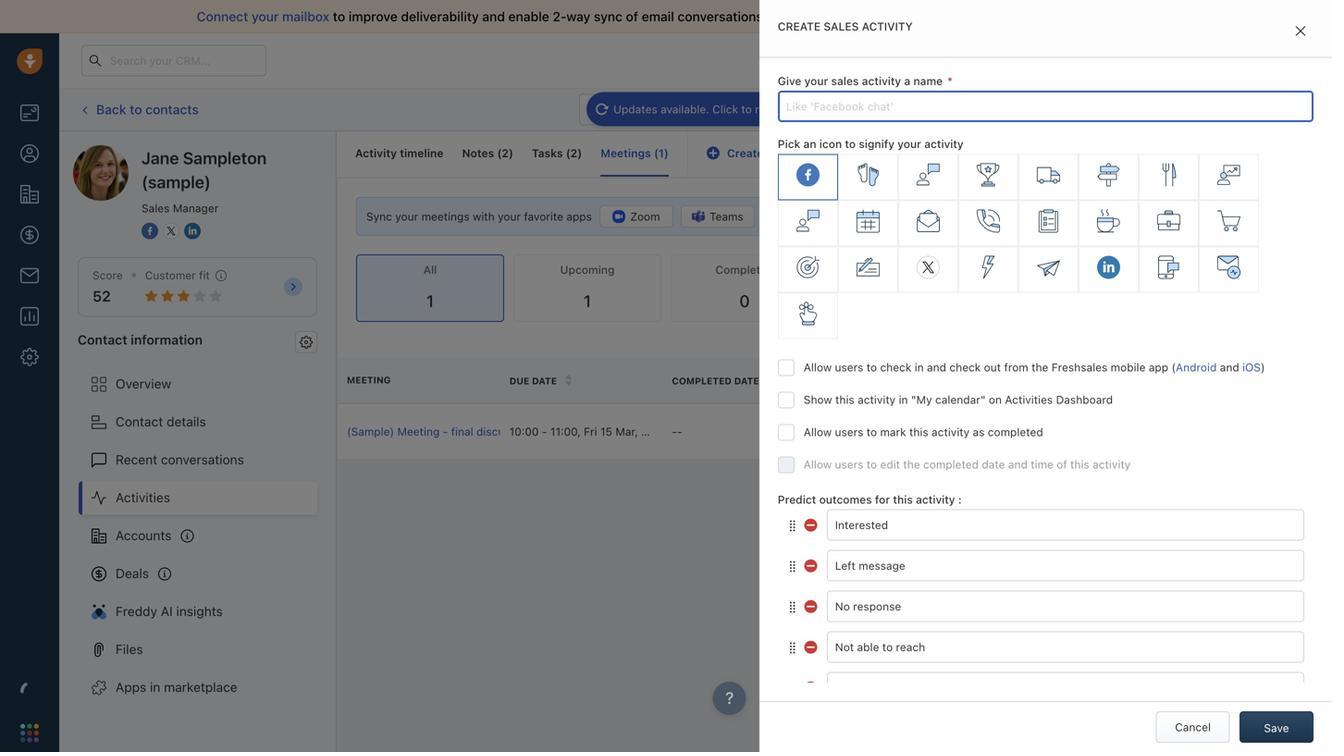 Task type: vqa. For each thing, say whether or not it's contained in the screenshot.
top of
yes



Task type: locate. For each thing, give the bounding box(es) containing it.
back
[[96, 102, 126, 117]]

0 horizontal spatial the
[[568, 425, 585, 438]]

contact
[[78, 332, 127, 347], [116, 414, 163, 429]]

activities
[[1005, 393, 1053, 406], [116, 490, 170, 505]]

allow up the predict
[[804, 458, 832, 471]]

this right "show"
[[835, 393, 855, 406]]

android
[[1176, 361, 1217, 374]]

to
[[333, 9, 345, 24], [130, 102, 142, 117], [741, 103, 752, 116], [845, 138, 856, 150], [867, 361, 877, 374], [867, 425, 877, 438], [867, 458, 877, 471]]

in
[[910, 54, 919, 66], [915, 361, 924, 374], [899, 393, 908, 406], [150, 680, 160, 695]]

meeting
[[347, 375, 391, 385], [397, 425, 440, 438]]

sales down your
[[831, 74, 859, 87]]

a
[[904, 74, 911, 87]]

0 vertical spatial completed
[[988, 425, 1043, 438]]

android link
[[1176, 361, 1217, 374]]

office 365
[[881, 210, 937, 223]]

) right android
[[1261, 361, 1265, 374]]

from
[[1004, 361, 1029, 374]]

the
[[1032, 361, 1049, 374], [568, 425, 585, 438], [903, 458, 920, 471]]

1 - from the left
[[443, 425, 448, 438]]

insights
[[176, 604, 223, 619]]

overview
[[116, 376, 171, 391]]

1 horizontal spatial check
[[950, 361, 981, 374]]

0 horizontal spatial 2
[[502, 147, 509, 160]]

john
[[835, 425, 860, 438]]

1 2 from the left
[[502, 147, 509, 160]]

None text field
[[827, 509, 1304, 541], [827, 550, 1304, 581], [827, 591, 1304, 622], [827, 631, 1304, 663], [827, 509, 1304, 541], [827, 550, 1304, 581], [827, 591, 1304, 622], [827, 631, 1304, 663]]

your
[[252, 9, 279, 24], [831, 9, 859, 24], [805, 74, 828, 87], [898, 138, 921, 150], [395, 210, 418, 223], [498, 210, 521, 223]]

tab panel containing create sales activity
[[759, 0, 1332, 752]]

activity up smith
[[858, 393, 896, 406]]

completed date
[[672, 376, 759, 386]]

of right sync at the left of page
[[626, 9, 638, 24]]

1 right send email "image"
[[1210, 48, 1216, 60]]

show this activity in "my calendar" on activities dashboard
[[804, 393, 1113, 406]]

dialog
[[759, 0, 1332, 752]]

date right due
[[532, 376, 557, 386]]

0 horizontal spatial apps
[[567, 210, 592, 223]]

( right notes
[[497, 147, 502, 160]]

0 horizontal spatial of
[[626, 9, 638, 24]]

2 for notes ( 2 )
[[502, 147, 509, 160]]

( right app
[[1172, 361, 1176, 374]]

call link
[[654, 94, 711, 125]]

0 horizontal spatial check
[[880, 361, 912, 374]]

0 vertical spatial ui drag handle image
[[787, 560, 798, 573]]

smith
[[863, 425, 893, 438]]

the inside 'link'
[[568, 425, 585, 438]]

allow up "show"
[[804, 361, 832, 374]]

create sales activity
[[778, 20, 913, 33]]

2 check from the left
[[950, 361, 981, 374]]

email
[[642, 9, 674, 24]]

to right icon
[[845, 138, 856, 150]]

1 minus filled image from the top
[[804, 557, 819, 572]]

- inside 'link'
[[443, 425, 448, 438]]

1 horizontal spatial of
[[1057, 458, 1067, 471]]

contact information
[[78, 332, 203, 347]]

Give your sales activity a name text field
[[778, 91, 1314, 122]]

to right "back"
[[130, 102, 142, 117]]

activity down task button
[[841, 147, 882, 160]]

0 vertical spatial minus filled image
[[804, 557, 819, 572]]

tab panel
[[759, 0, 1332, 752]]

) right tasks
[[578, 147, 582, 160]]

sampleton
[[183, 148, 267, 168]]

sync
[[366, 210, 392, 223]]

mng settings image
[[300, 336, 313, 349]]

tasks
[[532, 147, 563, 160]]

activity left as at the right of page
[[932, 425, 970, 438]]

3 allow from the top
[[804, 458, 832, 471]]

2-
[[553, 9, 566, 24]]

users for check
[[835, 361, 864, 374]]

1 vertical spatial of
[[1057, 458, 1067, 471]]

the right edit
[[903, 458, 920, 471]]

date
[[532, 376, 557, 386], [734, 376, 759, 386], [982, 458, 1005, 471]]

the right the from
[[1032, 361, 1049, 374]]

users left mark
[[835, 425, 864, 438]]

1 horizontal spatial connect
[[1101, 264, 1145, 277]]

0 horizontal spatial connect
[[197, 9, 248, 24]]

to left edit
[[867, 458, 877, 471]]

1 horizontal spatial the
[[903, 458, 920, 471]]

2 minus filled image from the top
[[804, 638, 819, 653]]

2 ui drag handle image from the top
[[787, 601, 798, 614]]

(sample)
[[142, 172, 211, 192]]

updates
[[614, 103, 658, 116]]

0 vertical spatial the
[[1032, 361, 1049, 374]]

files
[[116, 642, 143, 657]]

conversations
[[161, 452, 244, 467]]

users down the "john"
[[835, 458, 864, 471]]

your right signify on the right top of the page
[[898, 138, 921, 150]]

1 vertical spatial users
[[835, 425, 864, 438]]

52 button
[[93, 287, 111, 305]]

2 - from the left
[[542, 425, 547, 438]]

contact for contact information
[[78, 332, 127, 347]]

2 horizontal spatial date
[[982, 458, 1005, 471]]

apps left add
[[1148, 264, 1173, 277]]

allow for allow users to edit the completed date and time of this activity
[[804, 458, 832, 471]]

meeting left final
[[397, 425, 440, 438]]

zoom button
[[599, 206, 673, 228]]

activities up accounts
[[116, 490, 170, 505]]

meetings
[[601, 147, 651, 160]]

3 users from the top
[[835, 458, 864, 471]]

1
[[1210, 48, 1216, 60], [659, 147, 664, 160], [426, 291, 434, 311], [584, 291, 591, 311]]

minus filled image
[[804, 516, 819, 531], [804, 598, 819, 612]]

and
[[482, 9, 505, 24], [927, 361, 946, 374], [1220, 361, 1239, 374], [1008, 458, 1028, 471]]

( for notes
[[497, 147, 502, 160]]

and left enable
[[482, 9, 505, 24]]

meeting
[[1260, 264, 1303, 277]]

2 right tasks
[[571, 147, 578, 160]]

( right tasks
[[566, 147, 571, 160]]

add meeting button
[[1210, 255, 1313, 286]]

in left "my
[[899, 393, 908, 406]]

accounts
[[116, 528, 172, 543]]

users
[[835, 361, 864, 374], [835, 425, 864, 438], [835, 458, 864, 471]]

calendly button
[[762, 206, 846, 228]]

contact up recent
[[116, 414, 163, 429]]

apps
[[116, 680, 146, 695]]

2 right notes
[[502, 147, 509, 160]]

sync your meetings with your favorite apps
[[366, 210, 592, 223]]

your
[[837, 54, 859, 66]]

check left out
[[950, 361, 981, 374]]

0 vertical spatial minus filled image
[[804, 516, 819, 531]]

contact down 52 button
[[78, 332, 127, 347]]

activity right time
[[1093, 458, 1131, 471]]

allow for allow users to check in and check out from the freshsales mobile app ( android and ios )
[[804, 361, 832, 374]]

2 vertical spatial ui drag handle image
[[787, 641, 798, 654]]

with
[[473, 210, 495, 223]]

connect apps button
[[1072, 255, 1201, 286], [1072, 255, 1201, 286]]

0 vertical spatial allow
[[804, 361, 832, 374]]

show
[[804, 393, 832, 406]]

give your sales activity a name
[[778, 74, 943, 87]]

1 check from the left
[[880, 361, 912, 374]]

dialog containing create sales activity
[[759, 0, 1332, 752]]

sales right pick
[[810, 147, 838, 160]]

3 - from the left
[[672, 425, 677, 438]]

completed up the :
[[923, 458, 979, 471]]

the left deal
[[568, 425, 585, 438]]

1 horizontal spatial apps
[[1148, 264, 1173, 277]]

1 vertical spatial the
[[568, 425, 585, 438]]

2 minus filled image from the top
[[804, 598, 819, 612]]

( for meetings
[[654, 147, 659, 160]]

connect
[[197, 9, 248, 24], [1101, 264, 1145, 277]]

calendar
[[1022, 210, 1069, 223]]

2 vertical spatial users
[[835, 458, 864, 471]]

connect your mailbox link
[[197, 9, 333, 24]]

0 vertical spatial completed
[[716, 263, 774, 276]]

ui drag handle image
[[787, 519, 798, 532]]

mar,
[[616, 425, 638, 438]]

2 vertical spatial allow
[[804, 458, 832, 471]]

activity
[[862, 20, 913, 33], [862, 74, 901, 87], [924, 138, 964, 150], [841, 147, 882, 160], [858, 393, 896, 406], [932, 425, 970, 438], [1093, 458, 1131, 471], [916, 493, 955, 506]]

users for mark
[[835, 425, 864, 438]]

due date
[[509, 376, 557, 386]]

0 vertical spatial meeting
[[347, 375, 391, 385]]

users up the "john"
[[835, 361, 864, 374]]

1 vertical spatial connect
[[1101, 264, 1145, 277]]

to right mailbox
[[333, 9, 345, 24]]

available.
[[661, 103, 709, 116]]

1 vertical spatial contact
[[116, 414, 163, 429]]

0 horizontal spatial meeting
[[347, 375, 391, 385]]

2 allow from the top
[[804, 425, 832, 438]]

date down as at the right of page
[[982, 458, 1005, 471]]

to up smith
[[867, 361, 877, 374]]

apps
[[567, 210, 592, 223], [1148, 264, 1173, 277]]

1 vertical spatial apps
[[1148, 264, 1173, 277]]

activities inside dialog
[[1005, 393, 1053, 406]]

0 vertical spatial activities
[[1005, 393, 1053, 406]]

to left mark
[[867, 425, 877, 438]]

-
[[443, 425, 448, 438], [542, 425, 547, 438], [672, 425, 677, 438], [677, 425, 682, 438]]

1 vertical spatial minus filled image
[[804, 598, 819, 612]]

explore
[[993, 54, 1033, 67]]

back to contacts
[[96, 102, 199, 117]]

minus filled image for ui drag handle icon
[[804, 516, 819, 531]]

to right click
[[741, 103, 752, 116]]

of
[[626, 9, 638, 24], [1057, 458, 1067, 471]]

1 users from the top
[[835, 361, 864, 374]]

cancel
[[1175, 721, 1211, 734]]

apps right favorite
[[567, 210, 592, 223]]

meetings
[[421, 210, 470, 223]]

) right meetings
[[664, 147, 669, 160]]

your right with
[[498, 210, 521, 223]]

of right time
[[1057, 458, 1067, 471]]

activity timeline
[[355, 147, 444, 160]]

0 vertical spatial contact
[[78, 332, 127, 347]]

(
[[497, 147, 502, 160], [566, 147, 571, 160], [654, 147, 659, 160], [1172, 361, 1176, 374]]

activities up interested on the right bottom of page
[[1005, 393, 1053, 406]]

and up "my
[[927, 361, 946, 374]]

in left 21
[[910, 54, 919, 66]]

allow left the "john"
[[804, 425, 832, 438]]

( for tasks
[[566, 147, 571, 160]]

teams button
[[681, 206, 755, 228]]

ios
[[1243, 361, 1261, 374]]

activity left the :
[[916, 493, 955, 506]]

0 vertical spatial connect
[[197, 9, 248, 24]]

( right meetings
[[654, 147, 659, 160]]

1 allow from the top
[[804, 361, 832, 374]]

2 users from the top
[[835, 425, 864, 438]]

0 horizontal spatial completed
[[923, 458, 979, 471]]

3 minus filled image from the top
[[804, 679, 819, 694]]

date down the 0
[[734, 376, 759, 386]]

out
[[984, 361, 1001, 374]]

0 vertical spatial users
[[835, 361, 864, 374]]

2 2 from the left
[[571, 147, 578, 160]]

deals
[[116, 566, 149, 581]]

2 vertical spatial minus filled image
[[804, 679, 819, 694]]

minus filled image
[[804, 557, 819, 572], [804, 638, 819, 653], [804, 679, 819, 694]]

1 minus filled image from the top
[[804, 516, 819, 531]]

0 horizontal spatial date
[[532, 376, 557, 386]]

0 vertical spatial of
[[626, 9, 638, 24]]

1 horizontal spatial 2
[[571, 147, 578, 160]]

completed for completed
[[716, 263, 774, 276]]

deliverability
[[401, 9, 479, 24]]

1 horizontal spatial date
[[734, 376, 759, 386]]

mailbox
[[282, 9, 330, 24]]

predict outcomes for this activity :
[[778, 493, 962, 506]]

of inside dialog
[[1057, 458, 1067, 471]]

1 vertical spatial meeting
[[397, 425, 440, 438]]

meeting up (sample)
[[347, 375, 391, 385]]

notes
[[462, 147, 494, 160]]

as
[[973, 425, 985, 438]]

pick an icon to signify your activity
[[778, 138, 964, 150]]

check up "my
[[880, 361, 912, 374]]

1 down "upcoming"
[[584, 291, 591, 311]]

trial
[[862, 54, 881, 66]]

) right notes
[[509, 147, 513, 160]]

1 vertical spatial ui drag handle image
[[787, 601, 798, 614]]

1 horizontal spatial activities
[[1005, 393, 1053, 406]]

4 - from the left
[[677, 425, 682, 438]]

google calendar
[[982, 210, 1069, 223]]

1 vertical spatial completed
[[672, 376, 732, 386]]

1 horizontal spatial meeting
[[397, 425, 440, 438]]

2 for tasks ( 2 )
[[571, 147, 578, 160]]

1 ui drag handle image from the top
[[787, 560, 798, 573]]

completed right as at the right of page
[[988, 425, 1043, 438]]

1 vertical spatial allow
[[804, 425, 832, 438]]

1 vertical spatial activities
[[116, 490, 170, 505]]

Search your CRM... text field
[[81, 45, 266, 76]]

edit
[[880, 458, 900, 471]]

1 vertical spatial minus filled image
[[804, 638, 819, 653]]

) for tasks ( 2 )
[[578, 147, 582, 160]]

) inside tab panel
[[1261, 361, 1265, 374]]

ui drag handle image
[[787, 560, 798, 573], [787, 601, 798, 614], [787, 641, 798, 654]]

in up "my
[[915, 361, 924, 374]]

all
[[423, 263, 437, 276]]



Task type: describe. For each thing, give the bounding box(es) containing it.
about
[[535, 425, 565, 438]]

office
[[881, 210, 913, 223]]

call button
[[654, 94, 711, 125]]

2 vertical spatial the
[[903, 458, 920, 471]]

connect for connect apps
[[1101, 264, 1145, 277]]

activity
[[355, 147, 397, 160]]

your right sync
[[395, 210, 418, 223]]

contact for contact details
[[116, 414, 163, 429]]

upcoming
[[560, 263, 615, 276]]

allow users to mark this activity as completed
[[804, 425, 1043, 438]]

john smith
[[835, 425, 893, 438]]

allow users to edit the completed date and time of this activity
[[804, 458, 1131, 471]]

fri
[[584, 425, 597, 438]]

signify
[[859, 138, 895, 150]]

manager
[[173, 202, 219, 215]]

name
[[914, 74, 943, 87]]

save button
[[1240, 711, 1314, 743]]

0 vertical spatial apps
[[567, 210, 592, 223]]

all
[[814, 9, 828, 24]]

connect for connect your mailbox to improve deliverability and enable 2-way sync of email conversations. import all your sales data
[[197, 9, 248, 24]]

jane
[[142, 148, 179, 168]]

recent
[[116, 452, 157, 467]]

call
[[682, 103, 702, 116]]

date for due date
[[532, 376, 557, 386]]

freddy ai insights
[[116, 604, 223, 619]]

refresh.
[[755, 103, 796, 116]]

ai
[[161, 604, 173, 619]]

timeline
[[400, 147, 444, 160]]

and left time
[[1008, 458, 1028, 471]]

sync
[[594, 9, 623, 24]]

minus filled image for third ui drag handle image from the bottom of the page
[[804, 557, 819, 572]]

10:00 - 11:00, fri 15 mar, 2024 --
[[509, 425, 682, 438]]

sales left data
[[862, 9, 894, 24]]

teams
[[710, 210, 744, 223]]

"my
[[911, 393, 932, 406]]

21
[[921, 54, 933, 66]]

1 horizontal spatial completed
[[988, 425, 1043, 438]]

cancel button
[[1156, 711, 1230, 743]]

freshsales
[[1052, 361, 1108, 374]]

send email image
[[1159, 55, 1172, 67]]

create
[[727, 147, 764, 160]]

users for edit
[[835, 458, 864, 471]]

pick
[[778, 138, 801, 150]]

) for notes ( 2 )
[[509, 147, 513, 160]]

) for meetings ( 1 )
[[664, 147, 669, 160]]

your left mailbox
[[252, 9, 279, 24]]

10:00
[[509, 425, 539, 438]]

information
[[131, 332, 203, 347]]

freddy
[[116, 604, 157, 619]]

mobile
[[1111, 361, 1146, 374]]

(sample)
[[347, 425, 394, 438]]

this right time
[[1070, 458, 1090, 471]]

create custom sales activity
[[727, 147, 882, 160]]

contacts
[[145, 102, 199, 117]]

completed for completed date
[[672, 376, 732, 386]]

meetings ( 1 )
[[601, 147, 669, 160]]

ends
[[883, 54, 907, 66]]

your right give
[[805, 74, 828, 87]]

sales up your
[[824, 20, 859, 33]]

your trial ends in 21 days
[[837, 54, 958, 66]]

activity down trial
[[862, 74, 901, 87]]

data
[[897, 9, 924, 24]]

notes ( 2 )
[[462, 147, 513, 160]]

marketplace
[[164, 680, 238, 695]]

tasks ( 2 )
[[532, 147, 582, 160]]

allow users to check in and check out from the freshsales mobile app ( android and ios )
[[804, 361, 1265, 374]]

save
[[1264, 722, 1289, 735]]

due
[[509, 376, 530, 386]]

sms
[[779, 103, 803, 116]]

updates available. click to refresh. link
[[587, 92, 805, 126]]

for
[[875, 493, 890, 506]]

and left ios link
[[1220, 361, 1239, 374]]

create
[[778, 20, 821, 33]]

apps in marketplace
[[116, 680, 238, 695]]

11:00,
[[550, 425, 581, 438]]

back to contacts link
[[78, 95, 200, 124]]

sms button
[[752, 94, 812, 125]]

2 horizontal spatial the
[[1032, 361, 1049, 374]]

fit
[[199, 269, 210, 282]]

date inside tab panel
[[982, 458, 1005, 471]]

0 horizontal spatial activities
[[116, 490, 170, 505]]

time
[[1031, 458, 1054, 471]]

1 link
[[1191, 45, 1222, 76]]

:
[[958, 493, 962, 506]]

this right for
[[893, 493, 913, 506]]

in right apps
[[150, 680, 160, 695]]

( inside dialog
[[1172, 361, 1176, 374]]

sales
[[142, 202, 170, 215]]

activity down the name
[[924, 138, 964, 150]]

meeting inside 'link'
[[397, 425, 440, 438]]

this right mark
[[909, 425, 929, 438]]

activity up ends
[[862, 20, 913, 33]]

freshworks switcher image
[[20, 724, 39, 742]]

1 down all
[[426, 291, 434, 311]]

minus filled image for second ui drag handle image from the bottom of the page
[[804, 598, 819, 612]]

on
[[989, 393, 1002, 406]]

3 ui drag handle image from the top
[[787, 641, 798, 654]]

15
[[600, 425, 612, 438]]

1 right meetings
[[659, 147, 664, 160]]

1 vertical spatial completed
[[923, 458, 979, 471]]

minus filled image for third ui drag handle image
[[804, 638, 819, 653]]

email
[[607, 103, 635, 116]]

recent conversations
[[116, 452, 244, 467]]

explore plans link
[[983, 49, 1075, 71]]

score
[[93, 269, 123, 282]]

updates available. click to refresh.
[[614, 103, 796, 116]]

way
[[566, 9, 591, 24]]

customer
[[145, 269, 196, 282]]

jane sampleton (sample)
[[142, 148, 267, 192]]

interested
[[997, 425, 1050, 438]]

connect apps
[[1101, 264, 1173, 277]]

improve
[[349, 9, 398, 24]]

task button
[[853, 94, 915, 125]]

date for completed date
[[734, 376, 759, 386]]

allow for allow users to mark this activity as completed
[[804, 425, 832, 438]]

your right all
[[831, 9, 859, 24]]

(sample) meeting - final discussion about the deal link
[[347, 424, 610, 439]]

sales manager
[[142, 202, 219, 215]]

2024
[[641, 425, 669, 438]]

icon
[[820, 138, 842, 150]]



